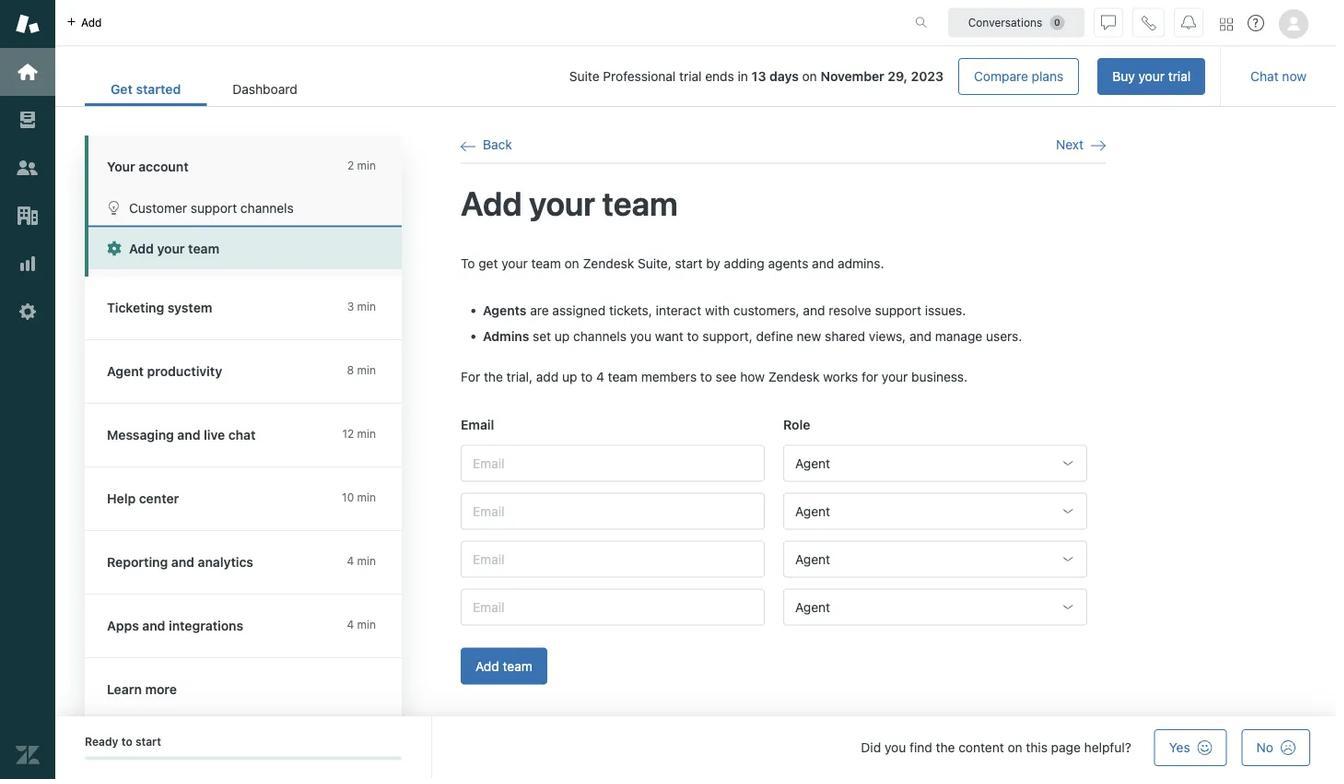 Task type: vqa. For each thing, say whether or not it's contained in the screenshot.


Task type: describe. For each thing, give the bounding box(es) containing it.
main element
[[0, 0, 55, 779]]

customer support channels
[[129, 200, 294, 215]]

2 agent button from the top
[[784, 493, 1088, 530]]

reporting and analytics heading
[[85, 531, 420, 595]]

shared
[[825, 329, 866, 344]]

min for ticketing system
[[357, 300, 376, 313]]

conversations button
[[949, 8, 1085, 37]]

add your team button
[[89, 228, 402, 269]]

to left see
[[701, 369, 713, 385]]

to inside footer
[[121, 735, 132, 748]]

did you find the content on this page helpful?
[[862, 740, 1132, 755]]

next
[[1057, 137, 1084, 152]]

compare plans button
[[959, 58, 1080, 95]]

4 min for integrations
[[347, 618, 376, 631]]

your inside "button"
[[1139, 69, 1165, 84]]

and inside heading
[[171, 555, 195, 570]]

add team
[[476, 658, 533, 673]]

1 agent button from the top
[[784, 445, 1088, 482]]

started
[[136, 82, 181, 97]]

10
[[342, 491, 354, 504]]

November 29, 2023 text field
[[821, 69, 944, 84]]

get
[[111, 82, 133, 97]]

reporting and analytics
[[107, 555, 254, 570]]

center
[[139, 491, 179, 506]]

and right apps
[[142, 618, 165, 633]]

min for your account
[[357, 159, 376, 172]]

email field for 2nd agent popup button
[[461, 493, 765, 530]]

footer containing did you find the content on this page helpful?
[[55, 716, 1337, 779]]

for the trial, add up to 4 team members to see how zendesk works for your business.
[[461, 369, 968, 385]]

progress-bar progress bar
[[85, 756, 402, 760]]

29,
[[888, 69, 908, 84]]

8 min
[[347, 364, 376, 377]]

add team button
[[461, 648, 548, 684]]

apps and integrations
[[107, 618, 243, 633]]

3 min
[[347, 300, 376, 313]]

account
[[139, 159, 189, 174]]

no
[[1257, 740, 1274, 755]]

tickets,
[[609, 303, 653, 318]]

get started image
[[16, 60, 40, 84]]

add inside button
[[129, 241, 154, 256]]

12 min
[[342, 427, 376, 440]]

ticketing
[[107, 300, 164, 315]]

november
[[821, 69, 885, 84]]

email field for fourth agent popup button from the bottom of the page
[[461, 445, 765, 482]]

min for reporting and analytics
[[357, 555, 376, 567]]

live
[[204, 427, 225, 443]]

4 for apps and integrations
[[347, 618, 354, 631]]

dashboard
[[233, 82, 298, 97]]

admins set up channels you want to support, define new shared views, and manage users.
[[483, 329, 1023, 344]]

to
[[461, 255, 475, 271]]

1 vertical spatial up
[[562, 369, 578, 385]]

by
[[706, 255, 721, 271]]

messaging and live chat
[[107, 427, 256, 443]]

0 vertical spatial start
[[675, 255, 703, 271]]

assigned
[[553, 303, 606, 318]]

now
[[1283, 69, 1307, 84]]

professional
[[603, 69, 676, 84]]

customers,
[[734, 303, 800, 318]]

adding
[[724, 255, 765, 271]]

views image
[[16, 108, 40, 132]]

ends
[[706, 69, 735, 84]]

tab list containing get started
[[85, 72, 323, 106]]

set
[[533, 329, 551, 344]]

find
[[910, 740, 933, 755]]

add your team inside content-title region
[[461, 183, 678, 222]]

agents are assigned tickets, interact with customers, and resolve support issues.
[[483, 303, 967, 318]]

10 min
[[342, 491, 376, 504]]

yes button
[[1155, 729, 1228, 766]]

team inside content-title region
[[603, 183, 678, 222]]

2
[[348, 159, 354, 172]]

13
[[752, 69, 767, 84]]

compare
[[975, 69, 1029, 84]]

email field for 4th agent popup button
[[461, 589, 765, 625]]

define
[[756, 329, 794, 344]]

ticketing system heading
[[85, 277, 420, 340]]

resolve
[[829, 303, 872, 318]]

dashboard tab
[[207, 72, 323, 106]]

agent productivity
[[107, 364, 222, 379]]

role
[[784, 417, 811, 432]]

0 vertical spatial the
[[484, 369, 503, 385]]

issues.
[[925, 303, 967, 318]]

and right agents
[[812, 255, 835, 271]]

your inside content-title region
[[529, 183, 596, 222]]

0 vertical spatial 4
[[597, 369, 605, 385]]

suite professional trial ends in 13 days on november 29, 2023
[[570, 69, 944, 84]]

button displays agent's chat status as invisible. image
[[1102, 15, 1117, 30]]

zendesk support image
[[16, 12, 40, 36]]

email
[[461, 417, 494, 432]]

1 vertical spatial on
[[565, 255, 580, 271]]

days
[[770, 69, 799, 84]]

and up new
[[803, 303, 826, 318]]

agents
[[769, 255, 809, 271]]

learn more button
[[85, 658, 398, 721]]

4 min for analytics
[[347, 555, 376, 567]]

organizations image
[[16, 204, 40, 228]]

add for add team button
[[476, 658, 500, 673]]

this
[[1027, 740, 1048, 755]]

your account
[[107, 159, 189, 174]]

page
[[1052, 740, 1081, 755]]

manage
[[936, 329, 983, 344]]

system
[[168, 300, 212, 315]]

notifications image
[[1182, 15, 1197, 30]]

you inside footer
[[885, 740, 907, 755]]

team inside add your team button
[[188, 241, 220, 256]]

new
[[797, 329, 822, 344]]

2 min
[[348, 159, 376, 172]]

1 horizontal spatial add
[[536, 369, 559, 385]]

see
[[716, 369, 737, 385]]

conversations
[[969, 16, 1043, 29]]

learn
[[107, 682, 142, 697]]

your account heading
[[85, 136, 420, 187]]

compare plans
[[975, 69, 1064, 84]]



Task type: locate. For each thing, give the bounding box(es) containing it.
on left this
[[1008, 740, 1023, 755]]

chat
[[1251, 69, 1279, 84]]

2 vertical spatial 4
[[347, 618, 354, 631]]

6 min from the top
[[357, 555, 376, 567]]

1 horizontal spatial the
[[936, 740, 956, 755]]

1 horizontal spatial trial
[[1169, 69, 1191, 84]]

1 horizontal spatial start
[[675, 255, 703, 271]]

chat now button
[[1237, 58, 1322, 95]]

add your team
[[461, 183, 678, 222], [129, 241, 220, 256]]

on right the days
[[803, 69, 818, 84]]

0 vertical spatial add your team
[[461, 183, 678, 222]]

on up assigned
[[565, 255, 580, 271]]

min inside your account heading
[[357, 159, 376, 172]]

are
[[530, 303, 549, 318]]

zendesk products image
[[1221, 18, 1234, 31]]

the inside footer
[[936, 740, 956, 755]]

no button
[[1242, 729, 1311, 766]]

email field for third agent popup button from the top
[[461, 541, 765, 577]]

1 vertical spatial add
[[536, 369, 559, 385]]

to right ready
[[121, 735, 132, 748]]

region
[[461, 254, 1106, 707]]

start
[[675, 255, 703, 271], [135, 735, 161, 748]]

agent inside heading
[[107, 364, 144, 379]]

back button
[[461, 136, 512, 153]]

helpful?
[[1085, 740, 1132, 755]]

ready
[[85, 735, 118, 748]]

4 agent button from the top
[[784, 589, 1088, 625]]

0 vertical spatial add
[[81, 16, 102, 29]]

zendesk left the suite,
[[583, 255, 635, 271]]

4 inside 'apps and integrations' heading
[[347, 618, 354, 631]]

suite,
[[638, 255, 672, 271]]

trial
[[1169, 69, 1191, 84], [680, 69, 702, 84]]

0 horizontal spatial support
[[191, 200, 237, 215]]

get
[[479, 255, 498, 271]]

4 min
[[347, 555, 376, 567], [347, 618, 376, 631]]

0 vertical spatial 4 min
[[347, 555, 376, 567]]

1 vertical spatial the
[[936, 740, 956, 755]]

buy
[[1113, 69, 1136, 84]]

up
[[555, 329, 570, 344], [562, 369, 578, 385]]

up right set
[[555, 329, 570, 344]]

for
[[862, 369, 879, 385]]

1 horizontal spatial on
[[803, 69, 818, 84]]

add right zendesk support icon
[[81, 16, 102, 29]]

2 email field from the top
[[461, 493, 765, 530]]

zendesk
[[583, 255, 635, 271], [769, 369, 820, 385]]

start inside footer
[[135, 735, 161, 748]]

1 vertical spatial add your team
[[129, 241, 220, 256]]

0 horizontal spatial start
[[135, 735, 161, 748]]

0 horizontal spatial on
[[565, 255, 580, 271]]

4 min inside reporting and analytics heading
[[347, 555, 376, 567]]

0 horizontal spatial add your team
[[129, 241, 220, 256]]

add for content-title region
[[461, 183, 522, 222]]

0 vertical spatial up
[[555, 329, 570, 344]]

0 vertical spatial zendesk
[[583, 255, 635, 271]]

1 min from the top
[[357, 159, 376, 172]]

1 email field from the top
[[461, 445, 765, 482]]

you down tickets,
[[630, 329, 652, 344]]

to right want
[[687, 329, 699, 344]]

learn more heading
[[85, 658, 420, 722]]

content-title region
[[461, 182, 1106, 225]]

1 vertical spatial 4 min
[[347, 618, 376, 631]]

to get your team on zendesk suite, start by adding agents and admins.
[[461, 255, 885, 271]]

2023
[[911, 69, 944, 84]]

2 trial from the left
[[680, 69, 702, 84]]

1 vertical spatial start
[[135, 735, 161, 748]]

the right the for
[[484, 369, 503, 385]]

add right trial, at top left
[[536, 369, 559, 385]]

1 vertical spatial you
[[885, 740, 907, 755]]

1 horizontal spatial add your team
[[461, 183, 678, 222]]

min for messaging and live chat
[[357, 427, 376, 440]]

agents
[[483, 303, 527, 318]]

trial inside buy your trial "button"
[[1169, 69, 1191, 84]]

how
[[741, 369, 765, 385]]

1 vertical spatial 4
[[347, 555, 354, 567]]

min inside ticketing system heading
[[357, 300, 376, 313]]

customer support channels button
[[89, 187, 402, 228]]

business.
[[912, 369, 968, 385]]

did
[[862, 740, 882, 755]]

section
[[338, 58, 1206, 95]]

agent productivity heading
[[85, 340, 420, 404]]

chat now
[[1251, 69, 1307, 84]]

members
[[641, 369, 697, 385]]

yes
[[1170, 740, 1191, 755]]

works
[[824, 369, 859, 385]]

channels down assigned
[[574, 329, 627, 344]]

apps and integrations heading
[[85, 595, 420, 658]]

4
[[597, 369, 605, 385], [347, 555, 354, 567], [347, 618, 354, 631]]

trial down notifications image
[[1169, 69, 1191, 84]]

3 email field from the top
[[461, 541, 765, 577]]

admins.
[[838, 255, 885, 271]]

users.
[[987, 329, 1023, 344]]

0 horizontal spatial you
[[630, 329, 652, 344]]

0 horizontal spatial zendesk
[[583, 255, 635, 271]]

4 email field from the top
[[461, 589, 765, 625]]

0 horizontal spatial channels
[[241, 200, 294, 215]]

zendesk image
[[16, 743, 40, 767]]

help center heading
[[85, 467, 420, 531]]

trial,
[[507, 369, 533, 385]]

min inside help center heading
[[357, 491, 376, 504]]

your
[[107, 159, 135, 174]]

up right trial, at top left
[[562, 369, 578, 385]]

region containing to get your team on zendesk suite, start by adding agents and admins.
[[461, 254, 1106, 707]]

help
[[107, 491, 136, 506]]

0 vertical spatial you
[[630, 329, 652, 344]]

1 horizontal spatial support
[[875, 303, 922, 318]]

admin image
[[16, 300, 40, 324]]

help center
[[107, 491, 179, 506]]

trial for professional
[[680, 69, 702, 84]]

agent
[[107, 364, 144, 379], [796, 455, 831, 471], [796, 503, 831, 518], [796, 551, 831, 566], [796, 599, 831, 614]]

4 inside reporting and analytics heading
[[347, 555, 354, 567]]

0 horizontal spatial trial
[[680, 69, 702, 84]]

1 horizontal spatial zendesk
[[769, 369, 820, 385]]

min for agent productivity
[[357, 364, 376, 377]]

chat
[[228, 427, 256, 443]]

trial left ends
[[680, 69, 702, 84]]

team
[[603, 183, 678, 222], [188, 241, 220, 256], [532, 255, 561, 271], [608, 369, 638, 385], [503, 658, 533, 673]]

productivity
[[147, 364, 222, 379]]

learn more
[[107, 682, 177, 697]]

to down assigned
[[581, 369, 593, 385]]

8
[[347, 364, 354, 377]]

admins
[[483, 329, 530, 344]]

buy your trial button
[[1098, 58, 1206, 95]]

5 min from the top
[[357, 491, 376, 504]]

2 vertical spatial add
[[476, 658, 500, 673]]

integrations
[[169, 618, 243, 633]]

back
[[483, 137, 512, 152]]

1 trial from the left
[[1169, 69, 1191, 84]]

customers image
[[16, 156, 40, 180]]

min inside reporting and analytics heading
[[357, 555, 376, 567]]

plans
[[1032, 69, 1064, 84]]

0 vertical spatial channels
[[241, 200, 294, 215]]

add inside button
[[476, 658, 500, 673]]

messaging
[[107, 427, 174, 443]]

7 min from the top
[[357, 618, 376, 631]]

trial for your
[[1169, 69, 1191, 84]]

support,
[[703, 329, 753, 344]]

and left analytics
[[171, 555, 195, 570]]

your inside button
[[157, 241, 185, 256]]

2 4 min from the top
[[347, 618, 376, 631]]

min inside messaging and live chat heading
[[357, 427, 376, 440]]

analytics
[[198, 555, 254, 570]]

for
[[461, 369, 481, 385]]

start right ready
[[135, 735, 161, 748]]

get help image
[[1248, 15, 1265, 31]]

0 horizontal spatial add
[[81, 16, 102, 29]]

ticketing system
[[107, 300, 212, 315]]

channels
[[241, 200, 294, 215], [574, 329, 627, 344]]

interact
[[656, 303, 702, 318]]

0 horizontal spatial the
[[484, 369, 503, 385]]

0 vertical spatial add
[[461, 183, 522, 222]]

support up add your team button
[[191, 200, 237, 215]]

support up views,
[[875, 303, 922, 318]]

Email field
[[461, 445, 765, 482], [461, 493, 765, 530], [461, 541, 765, 577], [461, 589, 765, 625]]

messaging and live chat heading
[[85, 404, 420, 467]]

1 vertical spatial channels
[[574, 329, 627, 344]]

zendesk right how
[[769, 369, 820, 385]]

channels up add your team button
[[241, 200, 294, 215]]

2 vertical spatial on
[[1008, 740, 1023, 755]]

4 min from the top
[[357, 427, 376, 440]]

and left live
[[177, 427, 201, 443]]

you
[[630, 329, 652, 344], [885, 740, 907, 755]]

1 vertical spatial zendesk
[[769, 369, 820, 385]]

more
[[145, 682, 177, 697]]

min for help center
[[357, 491, 376, 504]]

buy your trial
[[1113, 69, 1191, 84]]

views,
[[869, 329, 906, 344]]

0 vertical spatial on
[[803, 69, 818, 84]]

support inside button
[[191, 200, 237, 215]]

tab list
[[85, 72, 323, 106]]

3 min from the top
[[357, 364, 376, 377]]

add inside content-title region
[[461, 183, 522, 222]]

footer
[[55, 716, 1337, 779]]

team inside add team button
[[503, 658, 533, 673]]

agent button
[[784, 445, 1088, 482], [784, 493, 1088, 530], [784, 541, 1088, 577], [784, 589, 1088, 625]]

start left by
[[675, 255, 703, 271]]

4 for reporting and analytics
[[347, 555, 354, 567]]

your
[[1139, 69, 1165, 84], [529, 183, 596, 222], [157, 241, 185, 256], [502, 255, 528, 271], [882, 369, 908, 385]]

0 vertical spatial support
[[191, 200, 237, 215]]

3 agent button from the top
[[784, 541, 1088, 577]]

and right views,
[[910, 329, 932, 344]]

add inside dropdown button
[[81, 16, 102, 29]]

min for apps and integrations
[[357, 618, 376, 631]]

1 vertical spatial support
[[875, 303, 922, 318]]

add
[[81, 16, 102, 29], [536, 369, 559, 385]]

min inside 'apps and integrations' heading
[[357, 618, 376, 631]]

2 min from the top
[[357, 300, 376, 313]]

channels inside button
[[241, 200, 294, 215]]

min inside agent productivity heading
[[357, 364, 376, 377]]

with
[[705, 303, 730, 318]]

4 min inside 'apps and integrations' heading
[[347, 618, 376, 631]]

3
[[347, 300, 354, 313]]

section containing compare plans
[[338, 58, 1206, 95]]

on inside footer
[[1008, 740, 1023, 755]]

reporting image
[[16, 252, 40, 276]]

1 4 min from the top
[[347, 555, 376, 567]]

1 horizontal spatial channels
[[574, 329, 627, 344]]

customer
[[129, 200, 187, 215]]

the right find
[[936, 740, 956, 755]]

1 vertical spatial add
[[129, 241, 154, 256]]

you right did
[[885, 740, 907, 755]]

add your team inside button
[[129, 241, 220, 256]]

2 horizontal spatial on
[[1008, 740, 1023, 755]]

to
[[687, 329, 699, 344], [581, 369, 593, 385], [701, 369, 713, 385], [121, 735, 132, 748]]

1 horizontal spatial you
[[885, 740, 907, 755]]



